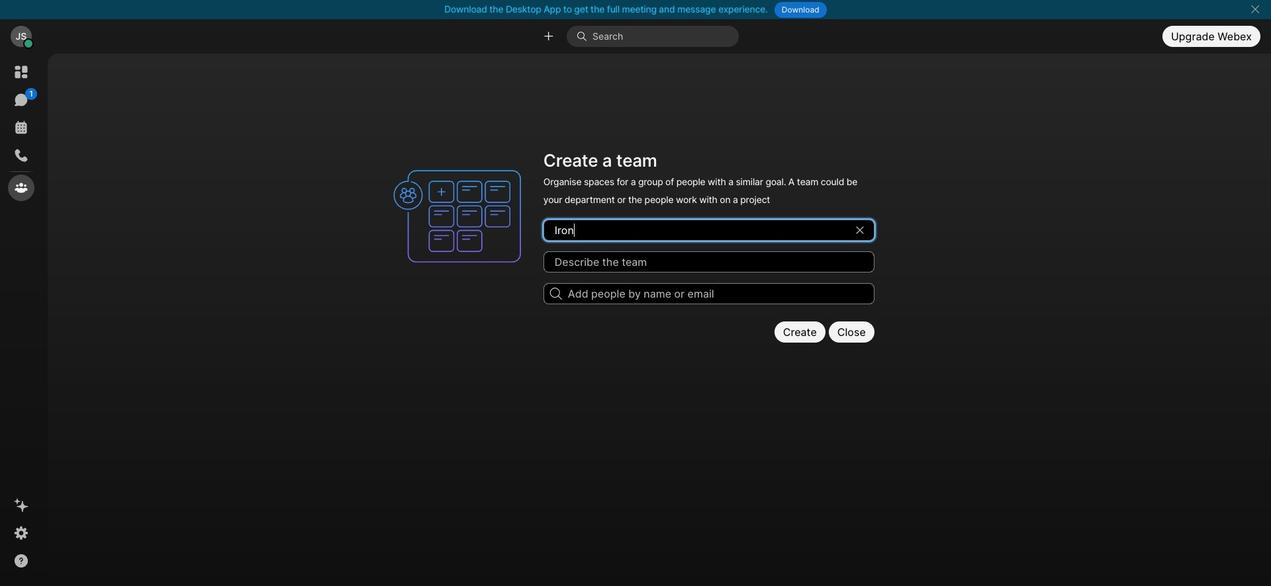 Task type: vqa. For each thing, say whether or not it's contained in the screenshot.
cancel_16 Image
yes



Task type: describe. For each thing, give the bounding box(es) containing it.
Describe the team text field
[[543, 251, 874, 273]]

Add people by name or email text field
[[543, 283, 874, 304]]

cancel_16 image
[[1250, 4, 1260, 15]]

webex tab list
[[8, 59, 37, 201]]

Name the team (required) text field
[[543, 220, 874, 241]]



Task type: locate. For each thing, give the bounding box(es) containing it.
search_18 image
[[550, 288, 562, 300]]

create a team image
[[387, 146, 535, 287]]

navigation
[[0, 54, 42, 587]]



